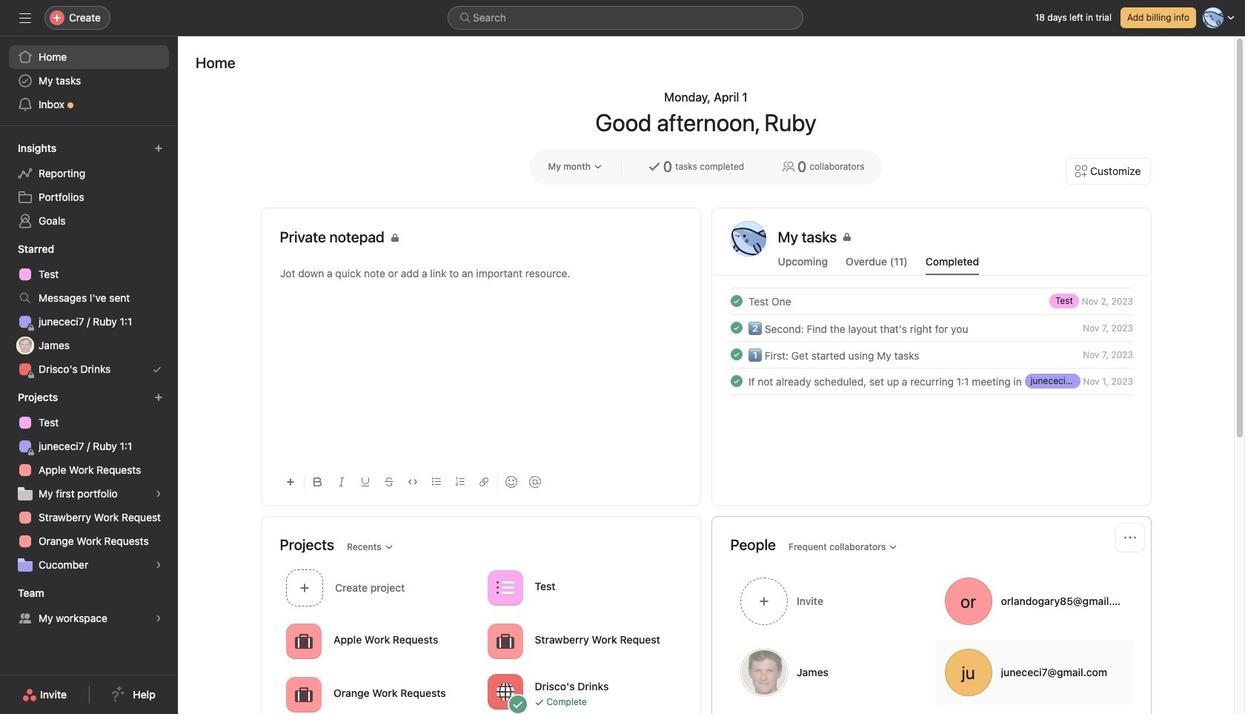 Task type: describe. For each thing, give the bounding box(es) containing it.
Completed checkbox
[[728, 372, 746, 390]]

3 completed image from the top
[[728, 372, 746, 390]]

actions image
[[1125, 532, 1137, 544]]

numbered list image
[[456, 478, 465, 487]]

insert an object image
[[286, 478, 295, 487]]

new insights image
[[154, 144, 163, 153]]

starred element
[[0, 236, 178, 384]]

new project or portfolio image
[[154, 393, 163, 402]]

globe image
[[496, 683, 514, 700]]

emoji image
[[505, 476, 517, 488]]

global element
[[0, 36, 178, 125]]

hide sidebar image
[[19, 12, 31, 24]]

see details, my workspace image
[[154, 614, 163, 623]]

list image
[[496, 579, 514, 597]]

insights element
[[0, 135, 178, 236]]

strikethrough image
[[385, 478, 393, 487]]

3 list item from the top
[[713, 341, 1151, 368]]

2 completed checkbox from the top
[[728, 319, 746, 337]]

at mention image
[[529, 476, 541, 488]]

code image
[[408, 478, 417, 487]]

2 list item from the top
[[713, 314, 1151, 341]]

1 completed checkbox from the top
[[728, 292, 746, 310]]



Task type: vqa. For each thing, say whether or not it's contained in the screenshot.
Add Profile Photo
no



Task type: locate. For each thing, give the bounding box(es) containing it.
see details, cucomber image
[[154, 561, 163, 570]]

completed checkbox down view profile icon
[[728, 292, 746, 310]]

completed image
[[728, 292, 746, 310]]

list item
[[713, 288, 1151, 314], [713, 314, 1151, 341], [713, 341, 1151, 368], [713, 368, 1151, 395]]

bold image
[[313, 478, 322, 487]]

1 vertical spatial completed checkbox
[[728, 319, 746, 337]]

0 vertical spatial completed checkbox
[[728, 292, 746, 310]]

completed image
[[728, 319, 746, 337], [728, 346, 746, 363], [728, 372, 746, 390]]

1 completed image from the top
[[728, 319, 746, 337]]

underline image
[[361, 478, 370, 487]]

list box
[[448, 6, 804, 30]]

italics image
[[337, 478, 346, 487]]

view profile image
[[731, 221, 766, 257]]

see details, my first portfolio image
[[154, 489, 163, 498]]

projects element
[[0, 384, 178, 580]]

completed checkbox down completed image
[[728, 319, 746, 337]]

bulleted list image
[[432, 478, 441, 487]]

toolbar
[[280, 465, 682, 498]]

2 vertical spatial completed image
[[728, 372, 746, 390]]

teams element
[[0, 580, 178, 633]]

2 vertical spatial completed checkbox
[[728, 346, 746, 363]]

3 completed checkbox from the top
[[728, 346, 746, 363]]

briefcase image
[[295, 632, 313, 650], [496, 632, 514, 650], [295, 686, 313, 703]]

Completed checkbox
[[728, 292, 746, 310], [728, 319, 746, 337], [728, 346, 746, 363]]

link image
[[479, 478, 488, 487]]

1 vertical spatial completed image
[[728, 346, 746, 363]]

4 list item from the top
[[713, 368, 1151, 395]]

2 completed image from the top
[[728, 346, 746, 363]]

1 list item from the top
[[713, 288, 1151, 314]]

completed checkbox up completed option
[[728, 346, 746, 363]]

0 vertical spatial completed image
[[728, 319, 746, 337]]



